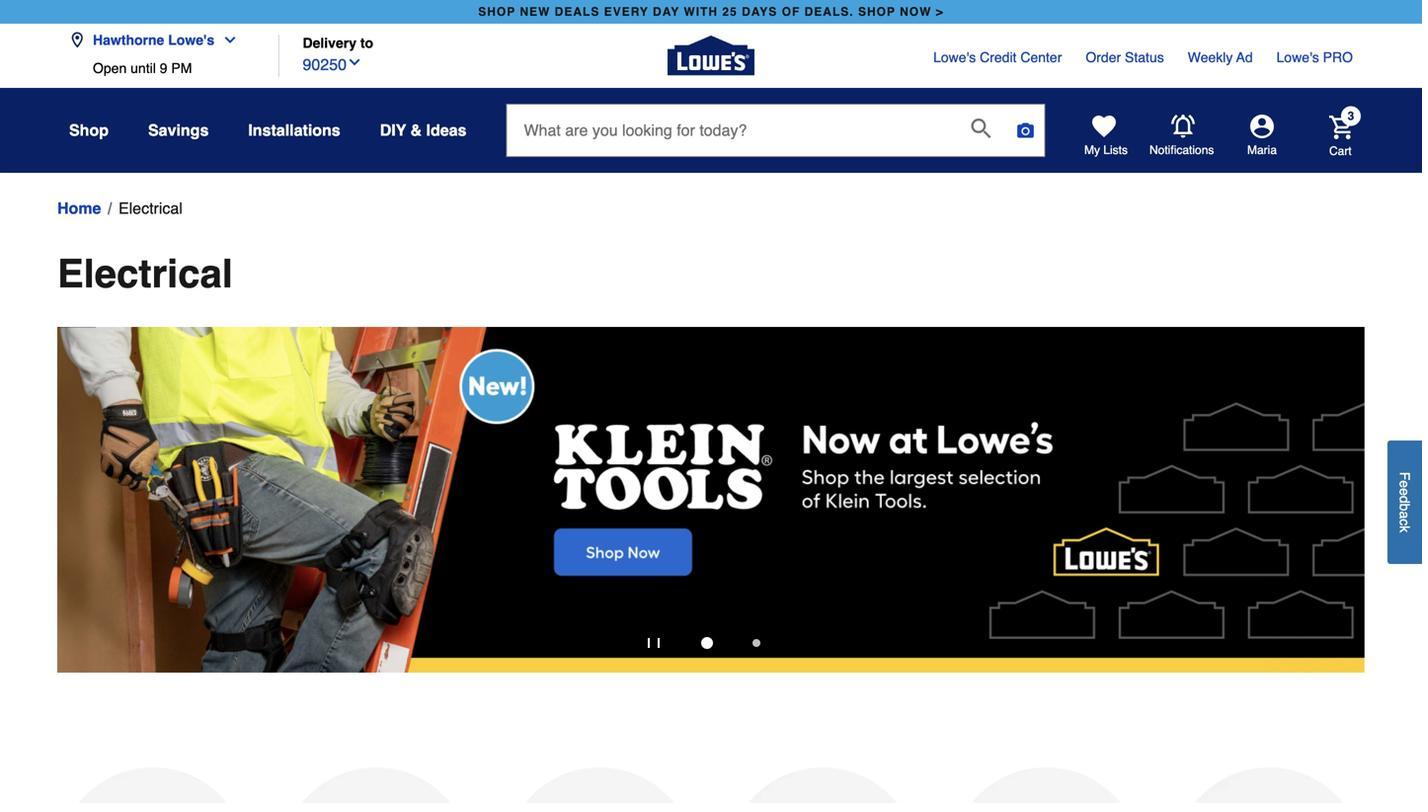 Task type: locate. For each thing, give the bounding box(es) containing it.
&
[[411, 121, 422, 139]]

lowe's inside 'button'
[[168, 32, 215, 48]]

my lists link
[[1085, 115, 1128, 158]]

1 horizontal spatial lowe's
[[934, 49, 976, 65]]

pro
[[1324, 49, 1354, 65]]

lowe's left pro
[[1277, 49, 1320, 65]]

diy
[[380, 121, 406, 139]]

open
[[93, 60, 127, 76]]

90250 button
[[303, 51, 363, 77]]

1 horizontal spatial shop
[[859, 5, 896, 19]]

2 horizontal spatial lowe's
[[1277, 49, 1320, 65]]

search image
[[972, 119, 991, 138]]

b
[[1398, 503, 1413, 511]]

lowe's inside "link"
[[1277, 49, 1320, 65]]

0 vertical spatial electrical
[[119, 199, 183, 217]]

installations button
[[248, 113, 341, 148]]

lowe's credit center link
[[934, 47, 1062, 67]]

shop new deals every day with 25 days of deals. shop now > link
[[474, 0, 948, 24]]

arrow left image
[[74, 490, 94, 510]]

lowe's for lowe's pro
[[1277, 49, 1320, 65]]

my
[[1085, 143, 1101, 157]]

lists
[[1104, 143, 1128, 157]]

0 horizontal spatial lowe's
[[168, 32, 215, 48]]

scroll to item #2 element
[[733, 639, 781, 647]]

lowe's left credit
[[934, 49, 976, 65]]

1 shop from the left
[[478, 5, 516, 19]]

f
[[1398, 472, 1413, 480]]

electrical down electrical link
[[57, 251, 233, 296]]

my lists
[[1085, 143, 1128, 157]]

camera image
[[1016, 121, 1036, 140]]

diy & ideas button
[[380, 113, 467, 148]]

deals.
[[805, 5, 854, 19]]

lowe's
[[168, 32, 215, 48], [934, 49, 976, 65], [1277, 49, 1320, 65]]

shop left the now
[[859, 5, 896, 19]]

of
[[782, 5, 801, 19]]

hawthorne lowe's
[[93, 32, 215, 48]]

e up b
[[1398, 488, 1413, 496]]

a circuit breaker. image
[[281, 768, 472, 803]]

status
[[1125, 49, 1165, 65]]

every
[[604, 5, 649, 19]]

a roll of black electrical wire. image
[[950, 768, 1142, 803]]

weekly ad link
[[1188, 47, 1253, 67]]

ad
[[1237, 49, 1253, 65]]

open until 9 pm
[[93, 60, 192, 76]]

1 e from the top
[[1398, 480, 1413, 488]]

diy & ideas
[[380, 121, 467, 139]]

a u s b electrical outlet. image
[[1174, 768, 1365, 803]]

lowe's for lowe's credit center
[[934, 49, 976, 65]]

e up d
[[1398, 480, 1413, 488]]

25
[[723, 5, 738, 19]]

shop left new
[[478, 5, 516, 19]]

0 horizontal spatial shop
[[478, 5, 516, 19]]

order
[[1086, 49, 1122, 65]]

2 e from the top
[[1398, 488, 1413, 496]]

delivery
[[303, 35, 357, 51]]

lowe's home improvement lists image
[[1093, 115, 1116, 138]]

until
[[131, 60, 156, 76]]

home link
[[57, 197, 101, 220]]

order status link
[[1086, 47, 1165, 67]]

f e e d b a c k button
[[1388, 441, 1423, 564]]

9
[[160, 60, 167, 76]]

lowe's up pm
[[168, 32, 215, 48]]

maria
[[1248, 143, 1277, 157]]

shop
[[478, 5, 516, 19], [859, 5, 896, 19]]

None search field
[[506, 104, 1046, 175]]

scroll to item #1 element
[[682, 637, 733, 649]]

chevron down image
[[347, 54, 363, 70]]

pm
[[171, 60, 192, 76]]

electrical right home
[[119, 199, 183, 217]]

savings button
[[148, 113, 209, 148]]

weekly
[[1188, 49, 1233, 65]]

lowe's home improvement notification center image
[[1172, 115, 1195, 138]]

e
[[1398, 480, 1413, 488], [1398, 488, 1413, 496]]

day
[[653, 5, 680, 19]]

deals
[[555, 5, 600, 19]]

electrical
[[119, 199, 183, 217], [57, 251, 233, 296]]

d
[[1398, 496, 1413, 503]]

a blue ethernet cable. image
[[727, 768, 919, 803]]

lowe's home improvement logo image
[[668, 12, 755, 99]]

maria button
[[1215, 115, 1310, 158]]



Task type: vqa. For each thing, say whether or not it's contained in the screenshot.
"Order"
yes



Task type: describe. For each thing, give the bounding box(es) containing it.
installations
[[248, 121, 341, 139]]

advertisement region
[[57, 327, 1365, 677]]

to
[[360, 35, 374, 51]]

90250
[[303, 55, 347, 74]]

k
[[1398, 526, 1413, 533]]

shop new deals every day with 25 days of deals. shop now >
[[478, 5, 944, 19]]

f e e d b a c k
[[1398, 472, 1413, 533]]

a breaker box. image
[[57, 768, 249, 803]]

electrical link
[[119, 197, 183, 220]]

c
[[1398, 519, 1413, 526]]

hawthorne lowe's button
[[69, 20, 246, 60]]

notifications
[[1150, 143, 1215, 157]]

location image
[[69, 32, 85, 48]]

a
[[1398, 511, 1413, 519]]

3
[[1348, 109, 1355, 123]]

lowe's pro link
[[1277, 47, 1354, 67]]

weekly ad
[[1188, 49, 1253, 65]]

1 vertical spatial electrical
[[57, 251, 233, 296]]

cart
[[1330, 144, 1352, 158]]

delivery to
[[303, 35, 374, 51]]

lowe's home improvement cart image
[[1330, 115, 1354, 139]]

shop button
[[69, 113, 109, 148]]

shop
[[69, 121, 109, 139]]

new
[[520, 5, 551, 19]]

with
[[684, 5, 718, 19]]

lowe's pro
[[1277, 49, 1354, 65]]

ideas
[[426, 121, 467, 139]]

2 shop from the left
[[859, 5, 896, 19]]

savings
[[148, 121, 209, 139]]

a steel conduit fitting. image
[[504, 768, 696, 803]]

now
[[900, 5, 932, 19]]

order status
[[1086, 49, 1165, 65]]

credit
[[980, 49, 1017, 65]]

>
[[936, 5, 944, 19]]

Search Query text field
[[507, 105, 956, 156]]

home
[[57, 199, 101, 217]]

hawthorne
[[93, 32, 164, 48]]

lowe's credit center
[[934, 49, 1062, 65]]

center
[[1021, 49, 1062, 65]]

chevron down image
[[215, 32, 238, 48]]

days
[[742, 5, 778, 19]]



